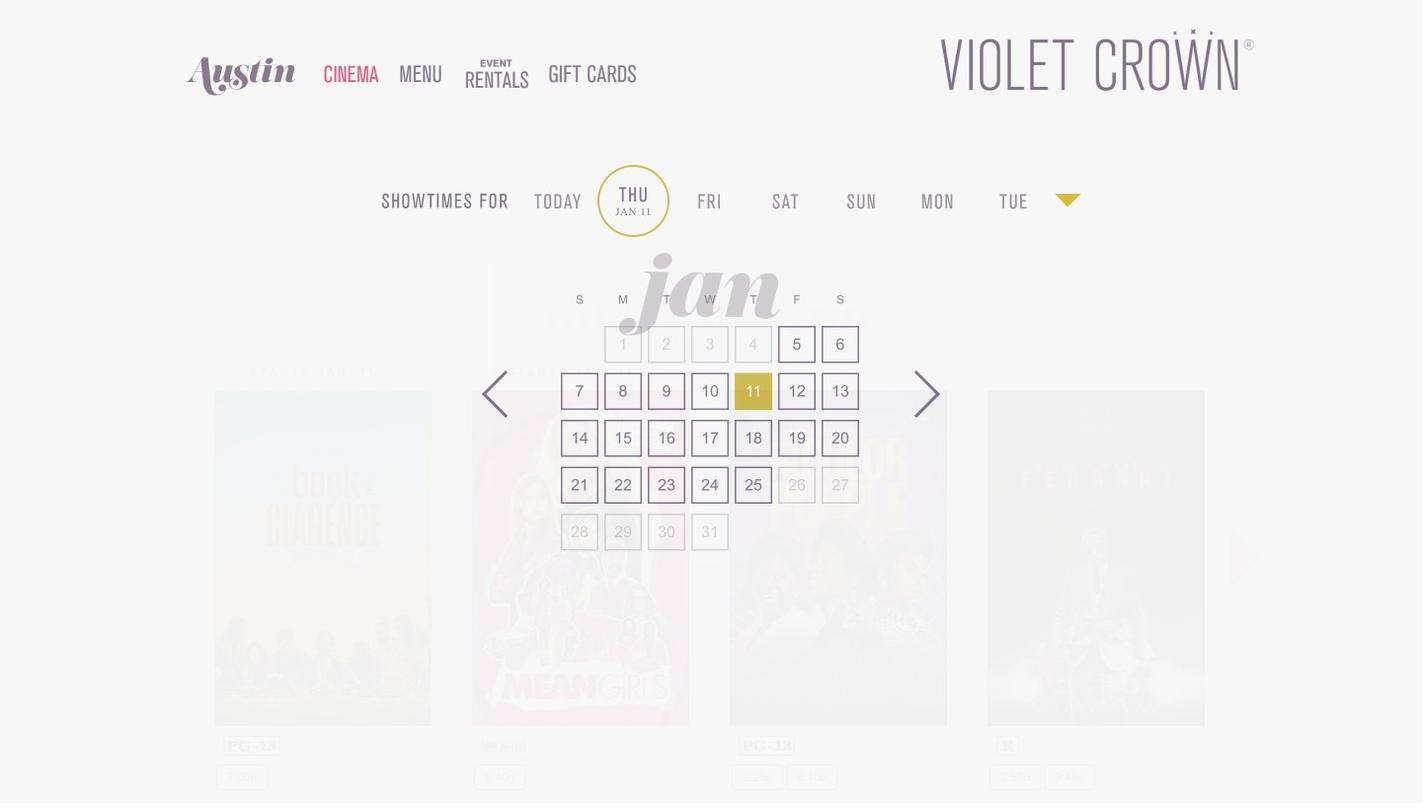Task type: describe. For each thing, give the bounding box(es) containing it.
rated nr image
[[482, 736, 538, 756]]

rated r image
[[997, 736, 1053, 756]]

movie poster image for rated r image
[[988, 390, 1205, 726]]



Task type: vqa. For each thing, say whether or not it's contained in the screenshot.
the topmost the 9
no



Task type: locate. For each thing, give the bounding box(es) containing it.
movie poster image
[[214, 390, 432, 726], [472, 390, 690, 726], [730, 390, 947, 726], [988, 390, 1205, 726]]

movie poster image for first rated pg13 image from the right
[[730, 390, 947, 726]]

movie poster image for rated nr 'image'
[[472, 390, 690, 726]]

rated pg13 image
[[224, 736, 280, 756], [739, 736, 795, 756]]

1 movie poster image from the left
[[214, 390, 432, 726]]

2 rated pg13 image from the left
[[739, 736, 795, 756]]

4 movie poster image from the left
[[988, 390, 1205, 726]]

1 rated pg13 image from the left
[[224, 736, 280, 756]]

1 horizontal spatial rated pg13 image
[[739, 736, 795, 756]]

movie poster image for second rated pg13 image from the right
[[214, 390, 432, 726]]

2 movie poster image from the left
[[472, 390, 690, 726]]

3 movie poster image from the left
[[730, 390, 947, 726]]

0 horizontal spatial rated pg13 image
[[224, 736, 280, 756]]



